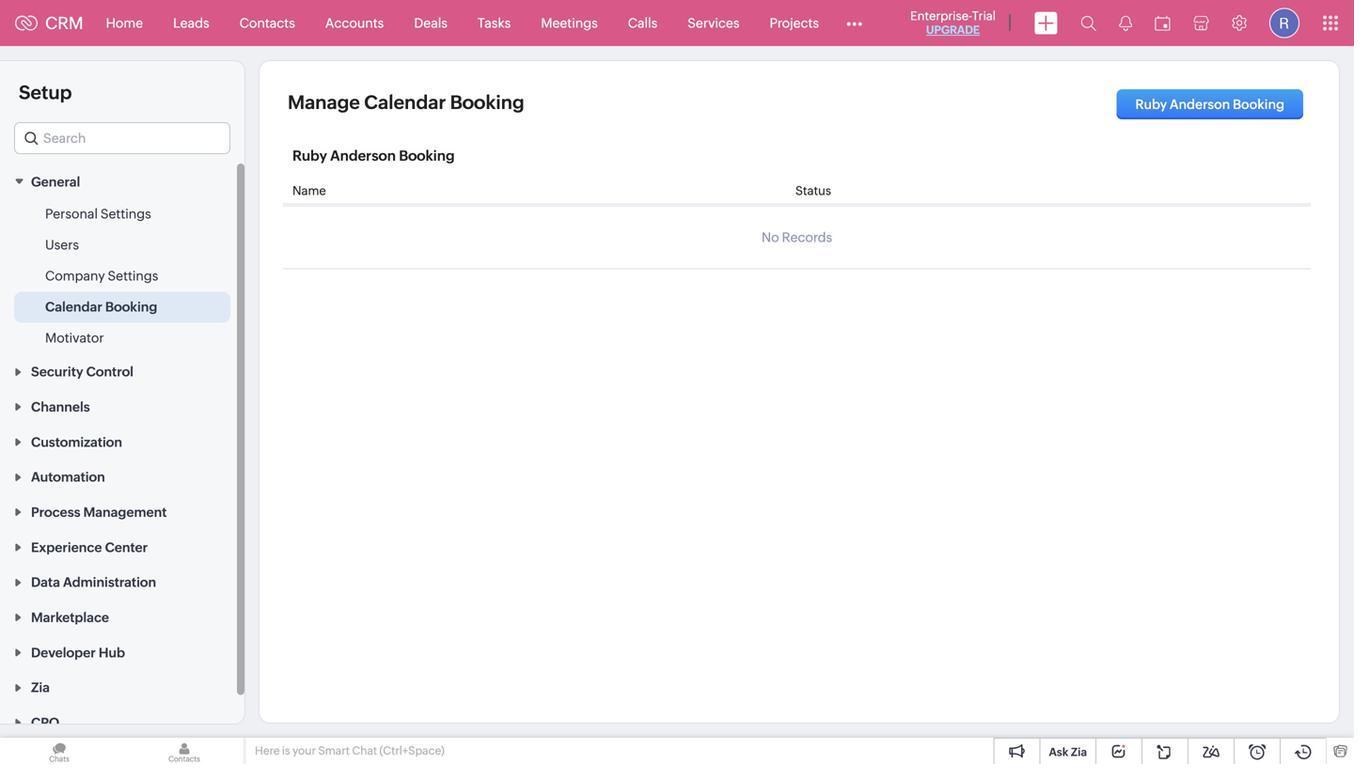 Task type: locate. For each thing, give the bounding box(es) containing it.
automation button
[[0, 459, 244, 494]]

control
[[86, 365, 133, 380]]

1 horizontal spatial ruby anderson booking
[[1135, 97, 1285, 112]]

0 horizontal spatial anderson
[[330, 148, 396, 164]]

chat
[[352, 745, 377, 757]]

1 vertical spatial zia
[[1071, 746, 1087, 759]]

customization button
[[0, 424, 244, 459]]

0 horizontal spatial ruby
[[292, 148, 327, 164]]

(ctrl+space)
[[379, 745, 445, 757]]

marketplace
[[31, 610, 109, 625]]

0 vertical spatial ruby
[[1135, 97, 1167, 112]]

projects
[[770, 16, 819, 31]]

ruby down calendar image
[[1135, 97, 1167, 112]]

calendar right manage
[[364, 92, 446, 113]]

data administration button
[[0, 565, 244, 600]]

channels
[[31, 400, 90, 415]]

anderson down manage
[[330, 148, 396, 164]]

services
[[688, 16, 740, 31]]

settings
[[100, 206, 151, 221], [108, 268, 158, 283]]

0 vertical spatial zia
[[31, 681, 50, 696]]

None field
[[14, 122, 230, 154]]

developer hub button
[[0, 635, 244, 670]]

calendar inside general region
[[45, 299, 102, 314]]

no
[[762, 230, 779, 245]]

ruby anderson booking
[[1135, 97, 1285, 112], [292, 148, 455, 164]]

cpq button
[[0, 705, 244, 740]]

1 horizontal spatial calendar
[[364, 92, 446, 113]]

create menu element
[[1023, 0, 1069, 46]]

settings up calendar booking link
[[108, 268, 158, 283]]

1 vertical spatial calendar
[[45, 299, 102, 314]]

settings down general dropdown button
[[100, 206, 151, 221]]

booking down profile element
[[1233, 97, 1285, 112]]

services link
[[673, 0, 755, 46]]

0 horizontal spatial zia
[[31, 681, 50, 696]]

manage
[[288, 92, 360, 113]]

0 vertical spatial settings
[[100, 206, 151, 221]]

process management
[[31, 505, 167, 520]]

calendar up the motivator link
[[45, 299, 102, 314]]

meetings link
[[526, 0, 613, 46]]

settings for company settings
[[108, 268, 158, 283]]

anderson
[[1170, 97, 1230, 112], [330, 148, 396, 164]]

motivator
[[45, 330, 104, 345]]

experience center
[[31, 540, 148, 555]]

Other Modules field
[[834, 8, 875, 38]]

zia button
[[0, 670, 244, 705]]

calls
[[628, 16, 658, 31]]

upgrade
[[926, 24, 980, 36]]

1 vertical spatial settings
[[108, 268, 158, 283]]

process
[[31, 505, 80, 520]]

manage calendar booking
[[288, 92, 524, 113]]

zia right ask
[[1071, 746, 1087, 759]]

channels button
[[0, 389, 244, 424]]

home
[[106, 16, 143, 31]]

1 horizontal spatial zia
[[1071, 746, 1087, 759]]

calendar
[[364, 92, 446, 113], [45, 299, 102, 314]]

data
[[31, 575, 60, 590]]

tasks
[[478, 16, 511, 31]]

leads link
[[158, 0, 224, 46]]

ask zia
[[1049, 746, 1087, 759]]

1 horizontal spatial anderson
[[1170, 97, 1230, 112]]

contacts
[[239, 16, 295, 31]]

zia up cpq
[[31, 681, 50, 696]]

0 horizontal spatial calendar
[[45, 299, 102, 314]]

Search text field
[[15, 123, 229, 153]]

1 vertical spatial anderson
[[330, 148, 396, 164]]

name
[[292, 184, 326, 198]]

personal settings
[[45, 206, 151, 221]]

personal settings link
[[45, 204, 151, 223]]

booking down company settings
[[105, 299, 157, 314]]

data administration
[[31, 575, 156, 590]]

anderson down calendar image
[[1170, 97, 1230, 112]]

calendar image
[[1155, 16, 1171, 31]]

your
[[292, 745, 316, 757]]

booking inside general region
[[105, 299, 157, 314]]

calendar booking link
[[45, 297, 157, 316]]

logo image
[[15, 16, 38, 31]]

enterprise-
[[910, 9, 972, 23]]

cpq
[[31, 716, 59, 731]]

developer hub
[[31, 645, 125, 660]]

search element
[[1069, 0, 1108, 46]]

zia
[[31, 681, 50, 696], [1071, 746, 1087, 759]]

ruby
[[1135, 97, 1167, 112], [292, 148, 327, 164]]

settings for personal settings
[[100, 206, 151, 221]]

booking
[[450, 92, 524, 113], [1233, 97, 1285, 112], [399, 148, 455, 164], [105, 299, 157, 314]]

0 vertical spatial calendar
[[364, 92, 446, 113]]

general button
[[0, 164, 244, 199]]

profile image
[[1269, 8, 1300, 38]]

ruby up name at the left of the page
[[292, 148, 327, 164]]

status
[[795, 184, 831, 198]]

leads
[[173, 16, 209, 31]]

trial
[[972, 9, 996, 23]]

administration
[[63, 575, 156, 590]]

management
[[83, 505, 167, 520]]

0 vertical spatial anderson
[[1170, 97, 1230, 112]]

1 vertical spatial ruby anderson booking
[[292, 148, 455, 164]]



Task type: describe. For each thing, give the bounding box(es) containing it.
here
[[255, 745, 280, 757]]

profile element
[[1258, 0, 1311, 46]]

signals element
[[1108, 0, 1143, 46]]

contacts link
[[224, 0, 310, 46]]

ask
[[1049, 746, 1069, 759]]

deals link
[[399, 0, 463, 46]]

booking down the "tasks" link
[[450, 92, 524, 113]]

home link
[[91, 0, 158, 46]]

process management button
[[0, 494, 244, 529]]

deals
[[414, 16, 448, 31]]

0 vertical spatial ruby anderson booking
[[1135, 97, 1285, 112]]

zia inside dropdown button
[[31, 681, 50, 696]]

meetings
[[541, 16, 598, 31]]

users link
[[45, 235, 79, 254]]

motivator link
[[45, 329, 104, 347]]

calls link
[[613, 0, 673, 46]]

tasks link
[[463, 0, 526, 46]]

security control button
[[0, 354, 244, 389]]

contacts image
[[125, 738, 244, 765]]

here is your smart chat (ctrl+space)
[[255, 745, 445, 757]]

crm link
[[15, 13, 83, 33]]

chats image
[[0, 738, 118, 765]]

experience
[[31, 540, 102, 555]]

smart
[[318, 745, 350, 757]]

general
[[31, 174, 80, 189]]

enterprise-trial upgrade
[[910, 9, 996, 36]]

security
[[31, 365, 83, 380]]

projects link
[[755, 0, 834, 46]]

setup
[[19, 82, 72, 103]]

0 horizontal spatial ruby anderson booking
[[292, 148, 455, 164]]

users
[[45, 237, 79, 252]]

crm
[[45, 13, 83, 33]]

1 vertical spatial ruby
[[292, 148, 327, 164]]

developer
[[31, 645, 96, 660]]

company settings
[[45, 268, 158, 283]]

accounts
[[325, 16, 384, 31]]

no records
[[762, 230, 832, 245]]

records
[[782, 230, 832, 245]]

personal
[[45, 206, 98, 221]]

automation
[[31, 470, 105, 485]]

1 horizontal spatial ruby
[[1135, 97, 1167, 112]]

is
[[282, 745, 290, 757]]

general region
[[0, 199, 244, 354]]

signals image
[[1119, 15, 1132, 31]]

customization
[[31, 435, 122, 450]]

security control
[[31, 365, 133, 380]]

booking down manage calendar booking
[[399, 148, 455, 164]]

hub
[[99, 645, 125, 660]]

company
[[45, 268, 105, 283]]

calendar booking
[[45, 299, 157, 314]]

accounts link
[[310, 0, 399, 46]]

marketplace button
[[0, 600, 244, 635]]

company settings link
[[45, 266, 158, 285]]

create menu image
[[1034, 12, 1058, 34]]

search image
[[1080, 15, 1096, 31]]

experience center button
[[0, 529, 244, 565]]

center
[[105, 540, 148, 555]]



Task type: vqa. For each thing, say whether or not it's contained in the screenshot.
Big Deal Alert Alert
no



